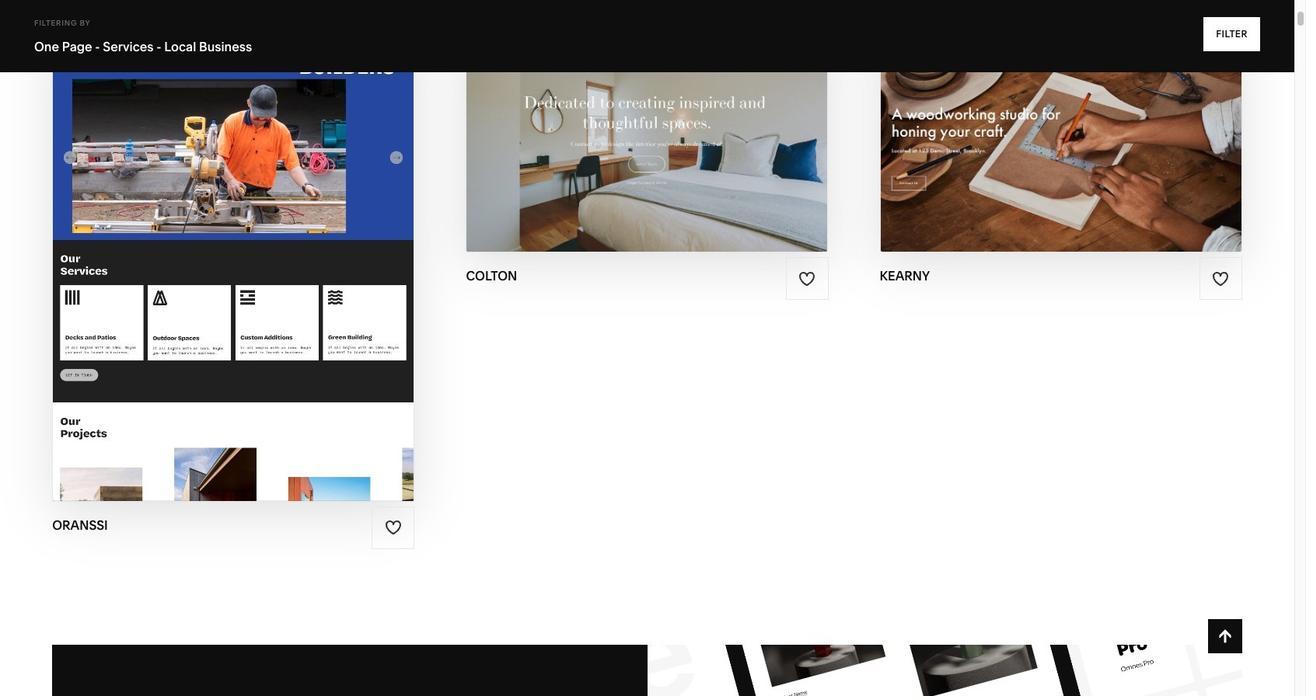 Task type: vqa. For each thing, say whether or not it's contained in the screenshot.
Preview of building your own template image
yes



Task type: describe. For each thing, give the bounding box(es) containing it.
colton image
[[467, 20, 828, 252]]

kearny image
[[881, 20, 1242, 252]]

back to top image
[[1217, 628, 1234, 645]]

preview of building your own template image
[[647, 645, 1242, 697]]

add oranssi to your favorites list image
[[385, 520, 402, 537]]

add colton to your favorites list image
[[799, 270, 816, 288]]



Task type: locate. For each thing, give the bounding box(es) containing it.
oranssi image
[[53, 20, 414, 501]]



